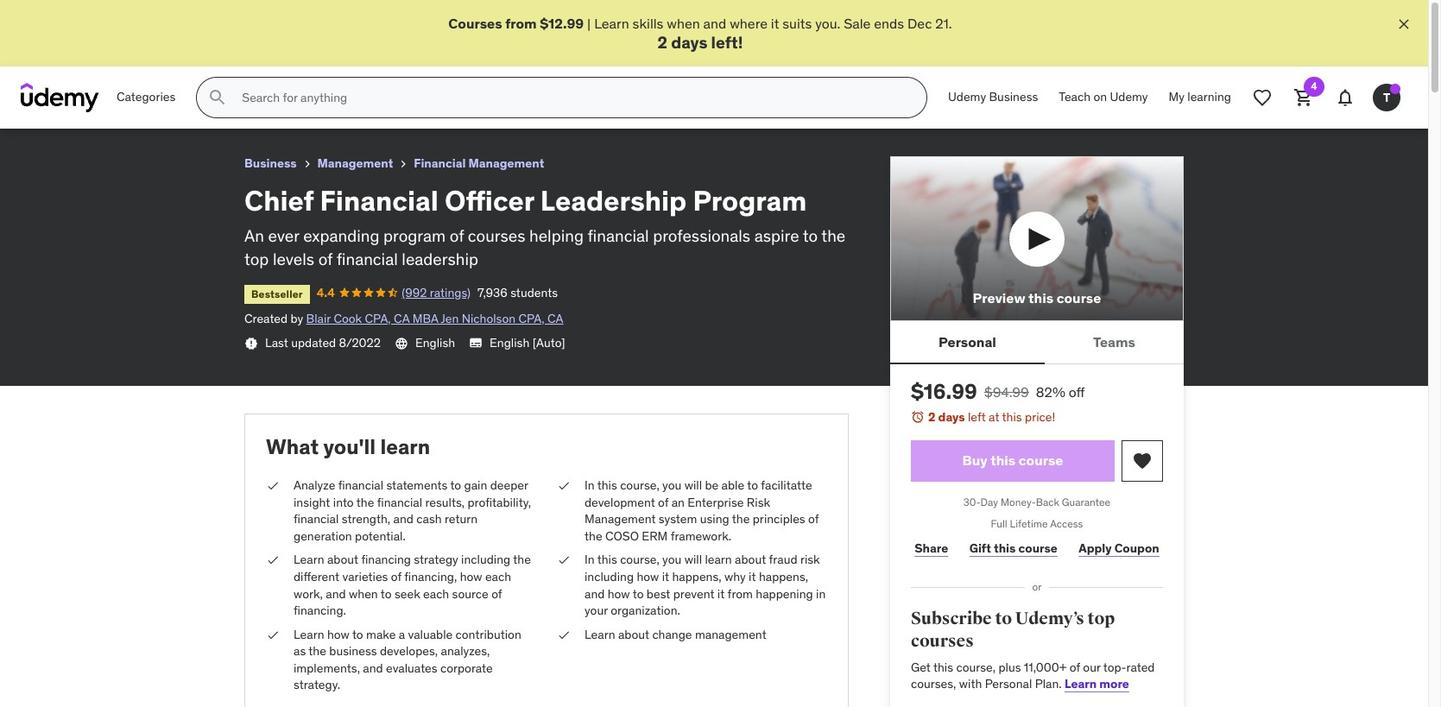 Task type: locate. For each thing, give the bounding box(es) containing it.
and up left!
[[704, 15, 727, 32]]

in up development
[[585, 478, 595, 493]]

happens, up prevent
[[672, 569, 722, 585]]

financial up into
[[338, 478, 384, 493]]

21.
[[936, 15, 952, 32]]

and down business
[[363, 661, 383, 676]]

how up your
[[608, 586, 630, 602]]

of down expanding
[[318, 249, 333, 269]]

1 vertical spatial from
[[728, 586, 753, 602]]

1 horizontal spatial ca
[[548, 311, 564, 326]]

0 horizontal spatial when
[[349, 586, 378, 602]]

learn up "statements"
[[380, 434, 430, 461]]

when down varieties
[[349, 586, 378, 602]]

to up business
[[352, 627, 363, 642]]

wishlist image
[[1252, 87, 1273, 108], [1132, 451, 1153, 472]]

financial down "statements"
[[377, 495, 422, 510]]

lifetime
[[1010, 517, 1048, 530]]

and inside courses from $12.99 | learn skills when and where it suits you. sale ends dec 21. 2 days left!
[[704, 15, 727, 32]]

days left left!
[[671, 32, 708, 53]]

1 vertical spatial course,
[[620, 552, 660, 568]]

in up your
[[585, 552, 595, 568]]

and inside analyze financial statements  to gain deeper insight into the financial results, profitability, financial strength, and cash return generation potential.
[[394, 511, 414, 527]]

the down profitability, at left bottom
[[513, 552, 531, 568]]

in
[[585, 478, 595, 493], [585, 552, 595, 568]]

how inside learn about financing strategy including the different varieties of financing, how each work, and when to seek each source of financing.
[[460, 569, 482, 585]]

xsmall image left last
[[244, 336, 258, 350]]

learn more link
[[1065, 677, 1130, 692]]

learn up as
[[294, 627, 324, 642]]

of right principles
[[809, 511, 819, 527]]

business left teach
[[989, 89, 1039, 105]]

course down lifetime
[[1019, 541, 1058, 556]]

apply
[[1079, 541, 1112, 556]]

0 vertical spatial will
[[685, 478, 702, 493]]

from left $12.99
[[505, 15, 537, 32]]

subscribe to udemy's top courses
[[911, 608, 1115, 652]]

coupon
[[1115, 541, 1160, 556]]

personal inside button
[[939, 333, 997, 351]]

1 horizontal spatial days
[[939, 410, 965, 425]]

1 vertical spatial you
[[663, 552, 682, 568]]

it
[[771, 15, 779, 32], [662, 569, 669, 585], [749, 569, 756, 585], [718, 586, 725, 602]]

business
[[329, 644, 377, 659]]

the inside analyze financial statements  to gain deeper insight into the financial results, profitability, financial strength, and cash return generation potential.
[[357, 495, 374, 510]]

professionals
[[653, 226, 751, 247]]

from inside in this course, you will learn about fraud risk including how it happens, why it happens, and how to best prevent it from happening in your organization.
[[728, 586, 753, 602]]

cpa, up english [auto]
[[519, 311, 545, 326]]

this inside button
[[1029, 290, 1054, 307]]

management inside in this course, you will be able to facilitatte development of an enterprise risk management system using the principles of the coso erm framework.
[[585, 511, 656, 527]]

learn for change
[[585, 627, 615, 642]]

about
[[327, 552, 359, 568], [735, 552, 766, 568], [618, 627, 650, 642]]

1 horizontal spatial 2
[[929, 410, 936, 425]]

0 vertical spatial courses
[[468, 226, 526, 247]]

to inside analyze financial statements  to gain deeper insight into the financial results, profitability, financial strength, and cash return generation potential.
[[450, 478, 461, 493]]

udemy inside udemy business link
[[948, 89, 987, 105]]

closed captions image
[[469, 336, 483, 350]]

2 in from the top
[[585, 552, 595, 568]]

1 horizontal spatial learn
[[705, 552, 732, 568]]

able
[[722, 478, 745, 493]]

0 vertical spatial days
[[671, 32, 708, 53]]

it right why
[[749, 569, 756, 585]]

learn for financing
[[294, 552, 324, 568]]

to inside subscribe to udemy's top courses
[[995, 608, 1012, 630]]

1 in from the top
[[585, 478, 595, 493]]

days left left
[[939, 410, 965, 425]]

share button
[[911, 532, 952, 566]]

2 you from the top
[[663, 552, 682, 568]]

you down "erm"
[[663, 552, 682, 568]]

contribution
[[456, 627, 522, 642]]

2 horizontal spatial about
[[735, 552, 766, 568]]

2 days left at this price!
[[929, 410, 1056, 425]]

1 you from the top
[[663, 478, 682, 493]]

0 horizontal spatial wishlist image
[[1132, 451, 1153, 472]]

0 vertical spatial 2
[[658, 32, 668, 53]]

financial management
[[414, 156, 545, 171]]

including up source
[[461, 552, 511, 568]]

xsmall image for learn
[[266, 552, 280, 569]]

english down blair cook cpa, ca mba jen nicholson cpa, ca link
[[415, 335, 455, 350]]

business up chief
[[244, 156, 297, 171]]

how up business
[[327, 627, 350, 642]]

2 vertical spatial course
[[1019, 541, 1058, 556]]

personal down preview
[[939, 333, 997, 351]]

ca
[[394, 311, 410, 326], [548, 311, 564, 326]]

will inside in this course, you will learn about fraud risk including how it happens, why it happens, and how to best prevent it from happening in your organization.
[[685, 552, 702, 568]]

course, inside in this course, you will be able to facilitatte development of an enterprise risk management system using the principles of the coso erm framework.
[[620, 478, 660, 493]]

4
[[1311, 80, 1318, 93]]

1 udemy from the left
[[948, 89, 987, 105]]

created
[[244, 311, 288, 326]]

learn for to
[[294, 627, 324, 642]]

the right as
[[309, 644, 326, 659]]

program
[[693, 183, 807, 219]]

1 vertical spatial will
[[685, 552, 702, 568]]

potential.
[[355, 528, 406, 544]]

rated
[[1127, 660, 1155, 675]]

what you'll learn
[[266, 434, 430, 461]]

a
[[399, 627, 405, 642]]

xsmall image left 'different'
[[266, 552, 280, 569]]

ever
[[268, 226, 299, 247]]

you inside in this course, you will learn about fraud risk including how it happens, why it happens, and how to best prevent it from happening in your organization.
[[663, 552, 682, 568]]

get
[[911, 660, 931, 675]]

1 vertical spatial when
[[349, 586, 378, 602]]

0 horizontal spatial including
[[461, 552, 511, 568]]

the down risk
[[732, 511, 750, 527]]

off
[[1069, 384, 1085, 401]]

and
[[704, 15, 727, 32], [394, 511, 414, 527], [326, 586, 346, 602], [585, 586, 605, 602], [363, 661, 383, 676]]

1 vertical spatial top
[[1088, 608, 1115, 630]]

personal down plus
[[985, 677, 1032, 692]]

to up organization.
[[633, 586, 644, 602]]

0 horizontal spatial udemy
[[948, 89, 987, 105]]

of left our
[[1070, 660, 1081, 675]]

share
[[915, 541, 949, 556]]

2 english from the left
[[490, 335, 530, 350]]

udemy
[[948, 89, 987, 105], [1110, 89, 1148, 105]]

each
[[485, 569, 511, 585], [423, 586, 449, 602]]

tab list containing personal
[[891, 322, 1184, 365]]

1 vertical spatial financial
[[320, 183, 439, 219]]

management up expanding
[[317, 156, 393, 171]]

course, for of
[[620, 478, 660, 493]]

teams
[[1094, 333, 1136, 351]]

1 horizontal spatial each
[[485, 569, 511, 585]]

learn
[[380, 434, 430, 461], [705, 552, 732, 568]]

about up why
[[735, 552, 766, 568]]

1 english from the left
[[415, 335, 455, 350]]

about up varieties
[[327, 552, 359, 568]]

learn up why
[[705, 552, 732, 568]]

close image
[[1396, 16, 1413, 33]]

courses inside subscribe to udemy's top courses
[[911, 631, 974, 652]]

about down organization.
[[618, 627, 650, 642]]

of inside "get this course, plus 11,000+ of our top-rated courses, with personal plan."
[[1070, 660, 1081, 675]]

you
[[663, 478, 682, 493], [663, 552, 682, 568]]

you inside in this course, you will be able to facilitatte development of an enterprise risk management system using the principles of the coso erm framework.
[[663, 478, 682, 493]]

about inside in this course, you will learn about fraud risk including how it happens, why it happens, and how to best prevent it from happening in your organization.
[[735, 552, 766, 568]]

0 horizontal spatial from
[[505, 15, 537, 32]]

this up courses,
[[934, 660, 954, 675]]

0 vertical spatial you
[[663, 478, 682, 493]]

about inside learn about financing strategy including the different varieties of financing, how each work, and when to seek each source of financing.
[[327, 552, 359, 568]]

system
[[659, 511, 697, 527]]

0 horizontal spatial ca
[[394, 311, 410, 326]]

0 vertical spatial personal
[[939, 333, 997, 351]]

xsmall image left analyze on the bottom left of the page
[[266, 478, 280, 495]]

about for learn about financing strategy including the different varieties of financing, how each work, and when to seek each source of financing.
[[327, 552, 359, 568]]

(992 ratings)
[[402, 285, 471, 300]]

2 horizontal spatial management
[[585, 511, 656, 527]]

learn down your
[[585, 627, 615, 642]]

buy
[[963, 452, 988, 469]]

organization.
[[611, 603, 681, 619]]

ca left mba
[[394, 311, 410, 326]]

learn up 'different'
[[294, 552, 324, 568]]

strategy.
[[294, 678, 340, 693]]

course, up with
[[957, 660, 996, 675]]

this for gift this course
[[994, 541, 1016, 556]]

from down why
[[728, 586, 753, 602]]

course, inside "get this course, plus 11,000+ of our top-rated courses, with personal plan."
[[957, 660, 996, 675]]

and left cash
[[394, 511, 414, 527]]

the up strength,
[[357, 495, 374, 510]]

course, up development
[[620, 478, 660, 493]]

how inside learn how to make a valuable contribution as the business developes, analyzes, implements, and evaluates corporate strategy.
[[327, 627, 350, 642]]

0 horizontal spatial happens,
[[672, 569, 722, 585]]

0 horizontal spatial management
[[317, 156, 393, 171]]

courses from $12.99 | learn skills when and where it suits you. sale ends dec 21. 2 days left!
[[449, 15, 952, 53]]

financial inside chief financial officer leadership program an ever expanding program of courses helping financial professionals aspire to the top levels of financial leadership
[[320, 183, 439, 219]]

0 vertical spatial including
[[461, 552, 511, 568]]

in inside in this course, you will learn about fraud risk including how it happens, why it happens, and how to best prevent it from happening in your organization.
[[585, 552, 595, 568]]

0 vertical spatial when
[[667, 15, 700, 32]]

this inside "get this course, plus 11,000+ of our top-rated courses, with personal plan."
[[934, 660, 954, 675]]

course up 'teams'
[[1057, 290, 1102, 307]]

tab list
[[891, 322, 1184, 365]]

best
[[647, 586, 671, 602]]

the left coso
[[585, 528, 603, 544]]

course inside button
[[1057, 290, 1102, 307]]

management up officer
[[469, 156, 545, 171]]

this up development
[[597, 478, 617, 493]]

this inside in this course, you will learn about fraud risk including how it happens, why it happens, and how to best prevent it from happening in your organization.
[[597, 552, 617, 568]]

udemy down the 21.
[[948, 89, 987, 105]]

of down financing
[[391, 569, 402, 585]]

course for gift this course
[[1019, 541, 1058, 556]]

(992
[[402, 285, 427, 300]]

will down framework.
[[685, 552, 702, 568]]

happens, down fraud
[[759, 569, 809, 585]]

0 horizontal spatial about
[[327, 552, 359, 568]]

1 vertical spatial course
[[1019, 452, 1064, 469]]

this down coso
[[597, 552, 617, 568]]

to inside in this course, you will be able to facilitatte development of an enterprise risk management system using the principles of the coso erm framework.
[[747, 478, 758, 493]]

in this course, you will learn about fraud risk including how it happens, why it happens, and how to best prevent it from happening in your organization.
[[585, 552, 826, 619]]

0 vertical spatial course,
[[620, 478, 660, 493]]

course up back
[[1019, 452, 1064, 469]]

top
[[244, 249, 269, 269], [1088, 608, 1115, 630]]

2 vertical spatial course,
[[957, 660, 996, 675]]

days
[[671, 32, 708, 53], [939, 410, 965, 425]]

including
[[461, 552, 511, 568], [585, 569, 634, 585]]

this right buy
[[991, 452, 1016, 469]]

1 horizontal spatial english
[[490, 335, 530, 350]]

how up best
[[637, 569, 659, 585]]

seek
[[395, 586, 420, 602]]

each up source
[[485, 569, 511, 585]]

courses
[[468, 226, 526, 247], [911, 631, 974, 652]]

and up your
[[585, 586, 605, 602]]

this inside button
[[991, 452, 1016, 469]]

this
[[1029, 290, 1054, 307], [1002, 410, 1022, 425], [991, 452, 1016, 469], [597, 478, 617, 493], [994, 541, 1016, 556], [597, 552, 617, 568], [934, 660, 954, 675]]

1 horizontal spatial udemy
[[1110, 89, 1148, 105]]

1 vertical spatial each
[[423, 586, 449, 602]]

from
[[505, 15, 537, 32], [728, 586, 753, 602]]

will inside in this course, you will be able to facilitatte development of an enterprise risk management system using the principles of the coso erm framework.
[[685, 478, 702, 493]]

1 horizontal spatial from
[[728, 586, 753, 602]]

financial up officer
[[414, 156, 466, 171]]

1 horizontal spatial cpa,
[[519, 311, 545, 326]]

categories
[[117, 89, 176, 105]]

subscribe
[[911, 608, 992, 630]]

1 happens, from the left
[[672, 569, 722, 585]]

1 vertical spatial courses
[[911, 631, 974, 652]]

0 horizontal spatial learn
[[380, 434, 430, 461]]

learn inside learn about financing strategy including the different varieties of financing, how each work, and when to seek each source of financing.
[[294, 552, 324, 568]]

courses down officer
[[468, 226, 526, 247]]

2 udemy from the left
[[1110, 89, 1148, 105]]

1 horizontal spatial top
[[1088, 608, 1115, 630]]

2 down skills
[[658, 32, 668, 53]]

learn inside in this course, you will learn about fraud risk including how it happens, why it happens, and how to best prevent it from happening in your organization.
[[705, 552, 732, 568]]

0 horizontal spatial cpa,
[[365, 311, 391, 326]]

xsmall image for last
[[244, 336, 258, 350]]

submit search image
[[208, 87, 228, 108]]

2 will from the top
[[685, 552, 702, 568]]

cpa, up '8/2022'
[[365, 311, 391, 326]]

0 vertical spatial learn
[[380, 434, 430, 461]]

mba
[[413, 311, 438, 326]]

of up leadership
[[450, 226, 464, 247]]

the right aspire at top right
[[822, 226, 846, 247]]

1 vertical spatial 2
[[929, 410, 936, 425]]

top up our
[[1088, 608, 1115, 630]]

1 vertical spatial learn
[[705, 552, 732, 568]]

will left 'be'
[[685, 478, 702, 493]]

xsmall image
[[397, 157, 411, 171], [557, 478, 571, 495], [557, 552, 571, 569], [266, 627, 280, 644], [557, 627, 571, 644]]

$16.99
[[911, 379, 978, 405]]

0 vertical spatial financial
[[414, 156, 466, 171]]

management down development
[[585, 511, 656, 527]]

course
[[1057, 290, 1102, 307], [1019, 452, 1064, 469], [1019, 541, 1058, 556]]

the
[[822, 226, 846, 247], [357, 495, 374, 510], [732, 511, 750, 527], [585, 528, 603, 544], [513, 552, 531, 568], [309, 644, 326, 659]]

in inside in this course, you will be able to facilitatte development of an enterprise risk management system using the principles of the coso erm framework.
[[585, 478, 595, 493]]

0 vertical spatial in
[[585, 478, 595, 493]]

into
[[333, 495, 354, 510]]

management
[[317, 156, 393, 171], [469, 156, 545, 171], [585, 511, 656, 527]]

2 cpa, from the left
[[519, 311, 545, 326]]

2 right alarm image
[[929, 410, 936, 425]]

1 horizontal spatial when
[[667, 15, 700, 32]]

1 vertical spatial business
[[244, 156, 297, 171]]

1 horizontal spatial courses
[[911, 631, 974, 652]]

my learning
[[1169, 89, 1232, 105]]

back
[[1036, 496, 1060, 509]]

expanding
[[303, 226, 380, 247]]

0 horizontal spatial days
[[671, 32, 708, 53]]

you up the an
[[663, 478, 682, 493]]

xsmall image
[[300, 157, 314, 171], [244, 336, 258, 350], [266, 478, 280, 495], [266, 552, 280, 569]]

and inside in this course, you will learn about fraud risk including how it happens, why it happens, and how to best prevent it from happening in your organization.
[[585, 586, 605, 602]]

course for preview this course
[[1057, 290, 1102, 307]]

0 vertical spatial each
[[485, 569, 511, 585]]

corporate
[[440, 661, 493, 676]]

to left gain
[[450, 478, 461, 493]]

cook
[[334, 311, 362, 326]]

in this course, you will be able to facilitatte development of an enterprise risk management system using the principles of the coso erm framework.
[[585, 478, 819, 544]]

1 will from the top
[[685, 478, 702, 493]]

how up source
[[460, 569, 482, 585]]

and up financing.
[[326, 586, 346, 602]]

1 horizontal spatial happens,
[[759, 569, 809, 585]]

learn inside learn how to make a valuable contribution as the business developes, analyzes, implements, and evaluates corporate strategy.
[[294, 627, 324, 642]]

1 vertical spatial in
[[585, 552, 595, 568]]

2 happens, from the left
[[759, 569, 809, 585]]

you for an
[[663, 478, 682, 493]]

enterprise
[[688, 495, 744, 510]]

to left seek on the bottom left of the page
[[381, 586, 392, 602]]

0 horizontal spatial 2
[[658, 32, 668, 53]]

including up your
[[585, 569, 634, 585]]

it up best
[[662, 569, 669, 585]]

1 horizontal spatial business
[[989, 89, 1039, 105]]

top down an
[[244, 249, 269, 269]]

learn right |
[[594, 15, 629, 32]]

0 vertical spatial top
[[244, 249, 269, 269]]

this inside in this course, you will be able to facilitatte development of an enterprise risk management system using the principles of the coso erm framework.
[[597, 478, 617, 493]]

1 vertical spatial personal
[[985, 677, 1032, 692]]

access
[[1050, 517, 1084, 530]]

plan.
[[1035, 677, 1062, 692]]

1 horizontal spatial including
[[585, 569, 634, 585]]

this right preview
[[1029, 290, 1054, 307]]

1 ca from the left
[[394, 311, 410, 326]]

2 ca from the left
[[548, 311, 564, 326]]

0 horizontal spatial courses
[[468, 226, 526, 247]]

0 vertical spatial course
[[1057, 290, 1102, 307]]

using
[[700, 511, 730, 527]]

to left udemy's
[[995, 608, 1012, 630]]

alarm image
[[911, 411, 925, 424]]

happening
[[756, 586, 813, 602]]

when right skills
[[667, 15, 700, 32]]

course, down "erm"
[[620, 552, 660, 568]]

this right gift
[[994, 541, 1016, 556]]

0 vertical spatial from
[[505, 15, 537, 32]]

0 vertical spatial wishlist image
[[1252, 87, 1273, 108]]

1 horizontal spatial about
[[618, 627, 650, 642]]

return
[[445, 511, 478, 527]]

0 horizontal spatial english
[[415, 335, 455, 350]]

courses down subscribe
[[911, 631, 974, 652]]

notifications image
[[1335, 87, 1356, 108]]

4.4
[[317, 285, 335, 300]]

0 horizontal spatial top
[[244, 249, 269, 269]]

created by blair cook cpa, ca mba jen nicholson cpa, ca
[[244, 311, 564, 326]]

apply coupon
[[1079, 541, 1160, 556]]

you have alerts image
[[1391, 84, 1401, 94]]

each down financing,
[[423, 586, 449, 602]]

course inside button
[[1019, 452, 1064, 469]]

ca up [auto]
[[548, 311, 564, 326]]

course, inside in this course, you will learn about fraud risk including how it happens, why it happens, and how to best prevent it from happening in your organization.
[[620, 552, 660, 568]]

it left suits
[[771, 15, 779, 32]]

apply coupon button
[[1075, 532, 1164, 566]]

1 vertical spatial including
[[585, 569, 634, 585]]

days inside courses from $12.99 | learn skills when and where it suits you. sale ends dec 21. 2 days left!
[[671, 32, 708, 53]]

udemy right on on the right top of page
[[1110, 89, 1148, 105]]

officer
[[445, 183, 534, 219]]

buy this course button
[[911, 441, 1115, 482]]

1 vertical spatial days
[[939, 410, 965, 425]]

this for in this course, you will be able to facilitatte development of an enterprise risk management system using the principles of the coso erm framework.
[[597, 478, 617, 493]]

an
[[672, 495, 685, 510]]



Task type: vqa. For each thing, say whether or not it's contained in the screenshot.
the bottommost small icon
no



Task type: describe. For each thing, give the bounding box(es) containing it.
course, for with
[[957, 660, 996, 675]]

plus
[[999, 660, 1021, 675]]

financial down insight on the left of page
[[294, 511, 339, 527]]

erm
[[642, 528, 668, 544]]

skills
[[633, 15, 664, 32]]

preview this course button
[[891, 157, 1184, 322]]

shopping cart with 4 items image
[[1294, 87, 1315, 108]]

guarantee
[[1062, 496, 1111, 509]]

it inside courses from $12.99 | learn skills when and where it suits you. sale ends dec 21. 2 days left!
[[771, 15, 779, 32]]

money-
[[1001, 496, 1036, 509]]

risk
[[747, 495, 771, 510]]

your
[[585, 603, 608, 619]]

course, for how
[[620, 552, 660, 568]]

by
[[291, 311, 303, 326]]

price!
[[1025, 410, 1056, 425]]

the inside learn about financing strategy including the different varieties of financing, how each work, and when to seek each source of financing.
[[513, 552, 531, 568]]

Search for anything text field
[[239, 83, 906, 112]]

preview this course
[[973, 290, 1102, 307]]

prevent
[[674, 586, 715, 602]]

this for get this course, plus 11,000+ of our top-rated courses, with personal plan.
[[934, 660, 954, 675]]

facilitatte
[[761, 478, 813, 493]]

will for be
[[685, 478, 702, 493]]

learning
[[1188, 89, 1232, 105]]

course for buy this course
[[1019, 452, 1064, 469]]

30-day money-back guarantee full lifetime access
[[964, 496, 1111, 530]]

jen
[[441, 311, 459, 326]]

our
[[1083, 660, 1101, 675]]

when inside learn about financing strategy including the different varieties of financing, how each work, and when to seek each source of financing.
[[349, 586, 378, 602]]

to inside in this course, you will learn about fraud risk including how it happens, why it happens, and how to best prevent it from happening in your organization.
[[633, 586, 644, 602]]

preview
[[973, 290, 1026, 307]]

of right source
[[492, 586, 502, 602]]

be
[[705, 478, 719, 493]]

the inside chief financial officer leadership program an ever expanding program of courses helping financial professionals aspire to the top levels of financial leadership
[[822, 226, 846, 247]]

statements
[[386, 478, 448, 493]]

to inside learn how to make a valuable contribution as the business developes, analyzes, implements, and evaluates corporate strategy.
[[352, 627, 363, 642]]

2 inside courses from $12.99 | learn skills when and where it suits you. sale ends dec 21. 2 days left!
[[658, 32, 668, 53]]

xsmall image right business link
[[300, 157, 314, 171]]

analyze financial statements  to gain deeper insight into the financial results, profitability, financial strength, and cash return generation potential.
[[294, 478, 531, 544]]

principles
[[753, 511, 806, 527]]

teams button
[[1045, 322, 1184, 363]]

financial down expanding
[[337, 249, 398, 269]]

course language image
[[395, 336, 408, 350]]

xsmall image for development
[[557, 478, 571, 495]]

updated
[[291, 335, 336, 350]]

english [auto]
[[490, 335, 565, 350]]

analyze
[[294, 478, 335, 493]]

buy this course
[[963, 452, 1064, 469]]

profitability,
[[468, 495, 531, 510]]

learn inside courses from $12.99 | learn skills when and where it suits you. sale ends dec 21. 2 days left!
[[594, 15, 629, 32]]

this for buy this course
[[991, 452, 1016, 469]]

program
[[384, 226, 446, 247]]

1 horizontal spatial wishlist image
[[1252, 87, 1273, 108]]

0 horizontal spatial each
[[423, 586, 449, 602]]

levels
[[273, 249, 314, 269]]

in
[[816, 586, 826, 602]]

of left the an
[[658, 495, 669, 510]]

it down why
[[718, 586, 725, 602]]

courses inside chief financial officer leadership program an ever expanding program of courses helping financial professionals aspire to the top levels of financial leadership
[[468, 226, 526, 247]]

xsmall image for analyze
[[266, 478, 280, 495]]

varieties
[[342, 569, 388, 585]]

where
[[730, 15, 768, 32]]

leadership
[[541, 183, 687, 219]]

personal inside "get this course, plus 11,000+ of our top-rated courses, with personal plan."
[[985, 677, 1032, 692]]

you for it
[[663, 552, 682, 568]]

strength,
[[342, 511, 391, 527]]

last
[[265, 335, 288, 350]]

courses
[[449, 15, 502, 32]]

udemy image
[[21, 83, 99, 112]]

and inside learn how to make a valuable contribution as the business developes, analyzes, implements, and evaluates corporate strategy.
[[363, 661, 383, 676]]

$94.99
[[985, 384, 1029, 401]]

8/2022
[[339, 335, 381, 350]]

english for english
[[415, 335, 455, 350]]

management
[[695, 627, 767, 642]]

you.
[[816, 15, 841, 32]]

will for learn
[[685, 552, 702, 568]]

the inside learn how to make a valuable contribution as the business developes, analyzes, implements, and evaluates corporate strategy.
[[309, 644, 326, 659]]

bestseller
[[251, 287, 303, 300]]

to inside chief financial officer leadership program an ever expanding program of courses helping financial professionals aspire to the top levels of financial leadership
[[803, 226, 818, 247]]

more
[[1100, 677, 1130, 692]]

nicholson
[[462, 311, 516, 326]]

when inside courses from $12.99 | learn skills when and where it suits you. sale ends dec 21. 2 days left!
[[667, 15, 700, 32]]

blair
[[306, 311, 331, 326]]

implements,
[[294, 661, 360, 676]]

top inside subscribe to udemy's top courses
[[1088, 608, 1115, 630]]

full
[[991, 517, 1008, 530]]

including inside learn about financing strategy including the different varieties of financing, how each work, and when to seek each source of financing.
[[461, 552, 511, 568]]

1 horizontal spatial management
[[469, 156, 545, 171]]

about for learn about change management
[[618, 627, 650, 642]]

t link
[[1366, 77, 1408, 118]]

including inside in this course, you will learn about fraud risk including how it happens, why it happens, and how to best prevent it from happening in your organization.
[[585, 569, 634, 585]]

1 vertical spatial wishlist image
[[1132, 451, 1153, 472]]

an
[[244, 226, 264, 247]]

xsmall image for business
[[266, 627, 280, 644]]

[auto]
[[533, 335, 565, 350]]

learn how to make a valuable contribution as the business developes, analyzes, implements, and evaluates corporate strategy.
[[294, 627, 522, 693]]

financial management link
[[414, 153, 545, 174]]

fraud
[[769, 552, 798, 568]]

top inside chief financial officer leadership program an ever expanding program of courses helping financial professionals aspire to the top levels of financial leadership
[[244, 249, 269, 269]]

learn about financing strategy including the different varieties of financing, how each work, and when to seek each source of financing.
[[294, 552, 531, 619]]

sale
[[844, 15, 871, 32]]

0 horizontal spatial business
[[244, 156, 297, 171]]

insight
[[294, 495, 330, 510]]

on
[[1094, 89, 1107, 105]]

1 cpa, from the left
[[365, 311, 391, 326]]

|
[[587, 15, 591, 32]]

from inside courses from $12.99 | learn skills when and where it suits you. sale ends dec 21. 2 days left!
[[505, 15, 537, 32]]

this for in this course, you will learn about fraud risk including how it happens, why it happens, and how to best prevent it from happening in your organization.
[[597, 552, 617, 568]]

strategy
[[414, 552, 458, 568]]

why
[[725, 569, 746, 585]]

day
[[981, 496, 999, 509]]

to inside learn about financing strategy including the different varieties of financing, how each work, and when to seek each source of financing.
[[381, 586, 392, 602]]

this for preview this course
[[1029, 290, 1054, 307]]

in for in this course, you will learn about fraud risk including how it happens, why it happens, and how to best prevent it from happening in your organization.
[[585, 552, 595, 568]]

suits
[[783, 15, 812, 32]]

management link
[[317, 153, 393, 174]]

learn down our
[[1065, 677, 1097, 692]]

financial down leadership
[[588, 226, 649, 247]]

left
[[968, 410, 986, 425]]

in for in this course, you will be able to facilitatte development of an enterprise risk management system using the principles of the coso erm framework.
[[585, 478, 595, 493]]

udemy's
[[1016, 608, 1085, 630]]

make
[[366, 627, 396, 642]]

30-
[[964, 496, 981, 509]]

4 link
[[1284, 77, 1325, 118]]

get this course, plus 11,000+ of our top-rated courses, with personal plan.
[[911, 660, 1155, 692]]

0 vertical spatial business
[[989, 89, 1039, 105]]

source
[[452, 586, 489, 602]]

7,936 students
[[478, 285, 558, 300]]

learn more
[[1065, 677, 1130, 692]]

this right at
[[1002, 410, 1022, 425]]

and inside learn about financing strategy including the different varieties of financing, how each work, and when to seek each source of financing.
[[326, 586, 346, 602]]

xsmall image for including
[[557, 552, 571, 569]]

udemy business link
[[938, 77, 1049, 118]]

valuable
[[408, 627, 453, 642]]

english for english [auto]
[[490, 335, 530, 350]]

top-
[[1104, 660, 1127, 675]]

framework.
[[671, 528, 732, 544]]

as
[[294, 644, 306, 659]]

udemy inside teach on udemy link
[[1110, 89, 1148, 105]]



